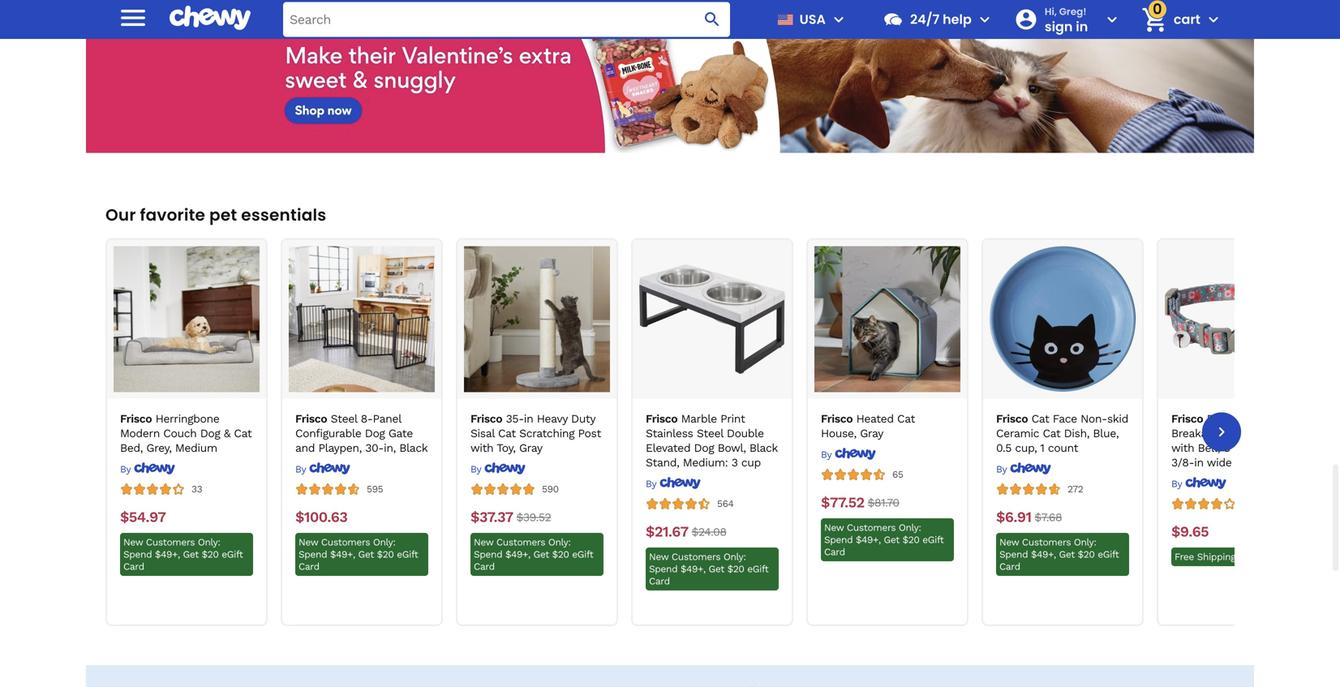 Task type: describe. For each thing, give the bounding box(es) containing it.
$21.67 $24.08
[[646, 524, 727, 541]]

make their valentine's extra sweet and snuggly. shop now. image
[[86, 17, 1255, 153]]

frisco for steel 8-panel configurable dog gate and playpen, 30-in, black
[[295, 412, 327, 425]]

playpen,
[[318, 441, 362, 455]]

chewy image for steel 8-panel configurable dog gate and playpen, 30-in, black
[[309, 462, 350, 475]]

customers down $54.97 text field at the left bottom of page
[[146, 537, 195, 548]]

herringbone modern couch dog & cat bed, grey, medium
[[120, 412, 252, 455]]

scratching
[[519, 427, 575, 440]]

gray inside the heated cat house, gray
[[860, 427, 884, 440]]

marble print stainless steel double elevated dog bowl, black stand, medium: 3 cup
[[646, 412, 778, 469]]

$100.63
[[295, 509, 348, 526]]

herringbone
[[155, 412, 219, 425]]

bell,
[[1198, 441, 1220, 455]]

our
[[105, 204, 136, 226]]

with inside the rose polyester breakaway cat collar with bell, 8 to 12-in neck, 3/8-in wide
[[1172, 441, 1195, 455]]

menu image inside usa popup button
[[829, 10, 849, 29]]

0.5
[[996, 441, 1012, 455]]

polyester
[[1236, 412, 1284, 425]]

spend down $54.97 text field at the left bottom of page
[[123, 549, 152, 560]]

frisco steel 8-panel configurable dog gate and playpen, 30-in, black image
[[289, 246, 435, 392]]

new for $6.91
[[1000, 537, 1019, 548]]

dog inside herringbone modern couch dog & cat bed, grey, medium
[[200, 427, 220, 440]]

spend for $37.37
[[474, 549, 502, 560]]

$6.91 $7.68
[[996, 509, 1062, 526]]

dog inside the marble print stainless steel double elevated dog bowl, black stand, medium: 3 cup
[[694, 441, 714, 455]]

egift for $37.37
[[572, 549, 593, 560]]

bed,
[[120, 441, 143, 455]]

submit search image
[[703, 10, 722, 29]]

toy,
[[497, 441, 516, 455]]

new for $21.67
[[649, 551, 669, 563]]

black inside steel 8-panel configurable dog gate and playpen, 30-in, black
[[399, 441, 428, 455]]

chewy image for heated cat house, gray
[[835, 447, 876, 460]]

frisco for heated cat house, gray
[[821, 412, 853, 425]]

new customers only: spend $49+, get $20 egift card for $21.67
[[649, 551, 769, 587]]

steel inside the marble print stainless steel double elevated dog bowl, black stand, medium: 3 cup
[[697, 427, 723, 440]]

272
[[1068, 484, 1084, 495]]

gray inside 35-in heavy duty sisal cat scratching post with toy, gray
[[519, 441, 543, 455]]

chewy image for cat face non-skid ceramic cat dish, blue, 0.5 cup, 1 count
[[1010, 462, 1051, 475]]

3/8-
[[1172, 456, 1195, 469]]

cup,
[[1015, 441, 1037, 455]]

chewy support image
[[883, 9, 904, 30]]

$39.52
[[517, 511, 551, 524]]

chewy image for rose polyester breakaway cat collar with bell, 8 to 12-in neck, 3/8-in wide
[[1185, 477, 1227, 490]]

stainless
[[646, 427, 693, 440]]

cat inside herringbone modern couch dog & cat bed, grey, medium
[[234, 427, 252, 440]]

new down $54.97 text field at the left bottom of page
[[123, 537, 143, 548]]

egift for $77.52
[[923, 534, 944, 546]]

Search text field
[[283, 2, 730, 37]]

get down 595
[[358, 549, 374, 560]]

get for $37.37
[[534, 549, 549, 560]]

medium
[[175, 441, 217, 455]]

$49+, for $77.52
[[856, 534, 881, 546]]

chewy image for herringbone modern couch dog & cat bed, grey, medium
[[134, 462, 175, 475]]

new down "$100.63" text field at the bottom left of the page
[[299, 537, 318, 548]]

$20 for $77.52
[[903, 534, 920, 546]]

35-in heavy duty sisal cat scratching post with toy, gray
[[471, 412, 601, 455]]

card for $21.67
[[649, 576, 670, 587]]

stand,
[[646, 456, 680, 469]]

$20 down 33
[[202, 549, 219, 560]]

items image
[[1140, 5, 1169, 34]]

heavy
[[537, 412, 568, 425]]

spend for $77.52
[[824, 534, 853, 546]]

blue,
[[1093, 427, 1119, 440]]

$49+, for $21.67
[[681, 564, 706, 575]]

in inside 35-in heavy duty sisal cat scratching post with toy, gray
[[524, 412, 533, 425]]

card down "$100.63" text field at the bottom left of the page
[[299, 561, 320, 573]]

get for $6.91
[[1059, 549, 1075, 560]]

$81.70 text field
[[868, 494, 900, 512]]

$9.65 text field
[[1172, 524, 1209, 541]]

8-
[[361, 412, 373, 425]]

frisco for 35-in heavy duty sisal cat scratching post with toy, gray
[[471, 412, 502, 425]]

new for $77.52
[[824, 522, 844, 534]]

cart
[[1250, 551, 1269, 563]]

usa button
[[771, 0, 849, 39]]

cat left face
[[1032, 412, 1050, 425]]

free
[[1175, 551, 1194, 563]]

new customers only: spend $49+, get $20 egift card down $54.97 text field at the left bottom of page
[[123, 537, 243, 573]]

dog inside steel 8-panel configurable dog gate and playpen, 30-in, black
[[365, 427, 385, 440]]

$21.67
[[646, 524, 689, 541]]

frisco rose polyester breakaway cat collar with bell, 8 to 12-in neck, 3/8-in wide image
[[1165, 246, 1311, 392]]

our favorite pet essentials
[[105, 204, 326, 226]]

steel inside steel 8-panel configurable dog gate and playpen, 30-in, black
[[331, 412, 357, 425]]

modern
[[120, 427, 160, 440]]

free shipping in cart
[[1175, 551, 1269, 563]]

list containing $77.52
[[105, 238, 1319, 626]]

$54.97
[[120, 509, 166, 526]]

card for $77.52
[[824, 547, 845, 558]]

wide
[[1207, 456, 1232, 469]]

12-
[[1248, 441, 1264, 455]]

couch
[[163, 427, 197, 440]]

sign
[[1045, 17, 1073, 36]]

in left 'cart'
[[1239, 551, 1247, 563]]

590
[[542, 484, 559, 495]]

configurable
[[295, 427, 361, 440]]

customers for $37.37
[[497, 537, 545, 548]]

count
[[1048, 441, 1078, 455]]

cup
[[742, 456, 761, 469]]

customers down "$100.63" text field at the bottom left of the page
[[321, 537, 370, 548]]

$37.37 text field
[[471, 509, 513, 527]]

duty
[[571, 412, 595, 425]]

595
[[367, 484, 383, 495]]

$20 for $37.37
[[552, 549, 569, 560]]

by for marble print stainless steel double elevated dog bowl, black stand, medium: 3 cup
[[646, 478, 656, 490]]

$49+, down $54.97 text field at the left bottom of page
[[155, 549, 180, 560]]

rose
[[1207, 412, 1232, 425]]

black inside the marble print stainless steel double elevated dog bowl, black stand, medium: 3 cup
[[750, 441, 778, 455]]

$7.68
[[1035, 511, 1062, 524]]

new customers only: spend $49+, get $20 egift card for $6.91
[[1000, 537, 1119, 573]]

spend for $21.67
[[649, 564, 678, 575]]

rose polyester breakaway cat collar with bell, 8 to 12-in neck, 3/8-in wide
[[1172, 412, 1304, 469]]

in
[[1076, 17, 1088, 36]]

new customers only: spend $49+, get $20 egift card for $77.52
[[824, 522, 944, 558]]

new customers only: spend $49+, get $20 egift card for $37.37
[[474, 537, 593, 573]]

3
[[732, 456, 738, 469]]

post
[[578, 427, 601, 440]]

8
[[1224, 441, 1231, 455]]

get for $77.52
[[884, 534, 900, 546]]

24/7
[[910, 10, 940, 28]]

$100.63 text field
[[295, 509, 348, 527]]

dish,
[[1064, 427, 1090, 440]]

pet
[[209, 204, 237, 226]]

elevated
[[646, 441, 691, 455]]

$77.52 $81.70
[[821, 494, 900, 511]]

$77.52 text field
[[821, 494, 865, 512]]

by for rose polyester breakaway cat collar with bell, 8 to 12-in neck, 3/8-in wide
[[1172, 478, 1182, 490]]

$6.91
[[996, 509, 1032, 526]]

breakaway
[[1172, 427, 1227, 440]]

to
[[1234, 441, 1245, 455]]

frisco cat face non-skid ceramic cat dish, blue, 0.5 cup, 1 count image
[[990, 246, 1136, 392]]



Task type: vqa. For each thing, say whether or not it's contained in the screenshot.
1st Frisco from right
yes



Task type: locate. For each thing, give the bounding box(es) containing it.
$39.52 text field
[[517, 509, 551, 527]]

3 frisco from the left
[[471, 412, 502, 425]]

0 vertical spatial gray
[[860, 427, 884, 440]]

cat inside the rose polyester breakaway cat collar with bell, 8 to 12-in neck, 3/8-in wide
[[1231, 427, 1248, 440]]

face
[[1053, 412, 1077, 425]]

0 horizontal spatial dog
[[200, 427, 220, 440]]

menu image right usa at the top right of page
[[829, 10, 849, 29]]

shipping
[[1197, 551, 1236, 563]]

$37.37 $39.52
[[471, 509, 551, 526]]

0 vertical spatial steel
[[331, 412, 357, 425]]

neck,
[[1277, 441, 1304, 455]]

1 with from the left
[[471, 441, 494, 455]]

steel down marble
[[697, 427, 723, 440]]

$20 for $6.91
[[1078, 549, 1095, 560]]

chewy image down house,
[[835, 447, 876, 460]]

in up scratching
[[524, 412, 533, 425]]

double
[[727, 427, 764, 440]]

1 horizontal spatial dog
[[365, 427, 385, 440]]

33
[[192, 484, 202, 495]]

customers down $37.37 $39.52
[[497, 537, 545, 548]]

by
[[821, 449, 832, 460], [120, 464, 131, 475], [295, 464, 306, 475], [471, 464, 481, 475], [996, 464, 1007, 475], [646, 478, 656, 490], [1172, 478, 1182, 490]]

only: for $6.91
[[1074, 537, 1097, 548]]

collar
[[1252, 427, 1282, 440]]

hi,
[[1045, 5, 1057, 18]]

gray down heated
[[860, 427, 884, 440]]

customers for $21.67
[[672, 551, 721, 563]]

customers down $7.68 text field on the right bottom of page
[[1022, 537, 1071, 548]]

new down $6.91 text box
[[1000, 537, 1019, 548]]

frisco marble print stainless steel double elevated dog bowl, black stand, medium: 3 cup image
[[639, 246, 785, 392]]

house,
[[821, 427, 857, 440]]

card down $77.52 text field
[[824, 547, 845, 558]]

$20
[[903, 534, 920, 546], [202, 549, 219, 560], [377, 549, 394, 560], [552, 549, 569, 560], [1078, 549, 1095, 560], [728, 564, 745, 575]]

get down 33
[[183, 549, 199, 560]]

by for herringbone modern couch dog & cat bed, grey, medium
[[120, 464, 131, 475]]

2 frisco from the left
[[295, 412, 327, 425]]

$20 down "564"
[[728, 564, 745, 575]]

grey,
[[146, 441, 172, 455]]

frisco up house,
[[821, 412, 853, 425]]

in,
[[384, 441, 396, 455]]

skid
[[1108, 412, 1129, 425]]

frisco for rose polyester breakaway cat collar with bell, 8 to 12-in neck, 3/8-in wide
[[1172, 412, 1204, 425]]

egift for $6.91
[[1098, 549, 1119, 560]]

1 horizontal spatial gray
[[860, 427, 884, 440]]

only: down 272
[[1074, 537, 1097, 548]]

by down 0.5
[[996, 464, 1007, 475]]

list
[[105, 238, 1319, 626]]

new customers only: spend $49+, get $20 egift card down "$100.63" text field at the bottom left of the page
[[299, 537, 418, 573]]

ceramic
[[996, 427, 1040, 440]]

$20 down 595
[[377, 549, 394, 560]]

$20 down 590
[[552, 549, 569, 560]]

get for $21.67
[[709, 564, 725, 575]]

1 horizontal spatial menu image
[[829, 10, 849, 29]]

only: down $81.70 text box
[[899, 522, 921, 534]]

7 frisco from the left
[[1172, 412, 1204, 425]]

menu image left chewy home 'image'
[[117, 1, 149, 34]]

2 with from the left
[[1172, 441, 1195, 455]]

medium:
[[683, 456, 728, 469]]

spend
[[824, 534, 853, 546], [123, 549, 152, 560], [299, 549, 327, 560], [474, 549, 502, 560], [1000, 549, 1028, 560], [649, 564, 678, 575]]

hi, greg! sign in
[[1045, 5, 1088, 36]]

by for 35-in heavy duty sisal cat scratching post with toy, gray
[[471, 464, 481, 475]]

$24.08 text field
[[692, 524, 727, 541]]

frisco
[[120, 412, 152, 425], [295, 412, 327, 425], [471, 412, 502, 425], [646, 412, 678, 425], [821, 412, 853, 425], [996, 412, 1028, 425], [1172, 412, 1204, 425]]

customers for $77.52
[[847, 522, 896, 534]]

cat inside the heated cat house, gray
[[898, 412, 915, 425]]

new customers only: spend $49+, get $20 egift card down $7.68 text field on the right bottom of page
[[1000, 537, 1119, 573]]

by down house,
[[821, 449, 832, 460]]

dog up 30-
[[365, 427, 385, 440]]

1 horizontal spatial black
[[750, 441, 778, 455]]

new customers only: spend $49+, get $20 egift card down $81.70 text box
[[824, 522, 944, 558]]

$49+, for $37.37
[[506, 549, 531, 560]]

spend down the $21.67 text field at the bottom of the page
[[649, 564, 678, 575]]

frisco up the modern
[[120, 412, 152, 425]]

get
[[884, 534, 900, 546], [183, 549, 199, 560], [358, 549, 374, 560], [534, 549, 549, 560], [1059, 549, 1075, 560], [709, 564, 725, 575]]

cat up 'to'
[[1231, 427, 1248, 440]]

1 frisco from the left
[[120, 412, 152, 425]]

essentials
[[241, 204, 326, 226]]

by for heated cat house, gray
[[821, 449, 832, 460]]

only: down $24.08 text field
[[724, 551, 746, 563]]

chewy home image
[[170, 0, 251, 36]]

menu image
[[117, 1, 149, 34], [829, 10, 849, 29]]

$49+, down $21.67 $24.08
[[681, 564, 706, 575]]

by down stand,
[[646, 478, 656, 490]]

24/7 help link
[[876, 0, 972, 39]]

sisal
[[471, 427, 495, 440]]

$24.08
[[692, 525, 727, 539]]

only: for $21.67
[[724, 551, 746, 563]]

65
[[893, 469, 904, 480]]

spend for $6.91
[[1000, 549, 1028, 560]]

new for $37.37
[[474, 537, 494, 548]]

heated
[[857, 412, 894, 425]]

chewy image for 35-in heavy duty sisal cat scratching post with toy, gray
[[484, 462, 526, 475]]

30-
[[365, 441, 384, 455]]

1 vertical spatial gray
[[519, 441, 543, 455]]

spend down $6.91 text box
[[1000, 549, 1028, 560]]

4 frisco from the left
[[646, 412, 678, 425]]

spend down the $37.37 text box
[[474, 549, 502, 560]]

cat right heated
[[898, 412, 915, 425]]

0 horizontal spatial steel
[[331, 412, 357, 425]]

bowl,
[[718, 441, 746, 455]]

frisco 35-in heavy duty sisal cat scratching post with toy, gray image
[[464, 246, 610, 392]]

2 black from the left
[[750, 441, 778, 455]]

0 horizontal spatial menu image
[[117, 1, 149, 34]]

with inside 35-in heavy duty sisal cat scratching post with toy, gray
[[471, 441, 494, 455]]

1 horizontal spatial with
[[1172, 441, 1195, 455]]

$49+,
[[856, 534, 881, 546], [155, 549, 180, 560], [330, 549, 355, 560], [506, 549, 531, 560], [1031, 549, 1056, 560], [681, 564, 706, 575]]

$20 down 65
[[903, 534, 920, 546]]

frisco up sisal
[[471, 412, 502, 425]]

new down the $37.37 text box
[[474, 537, 494, 548]]

card down $54.97 text field at the left bottom of page
[[123, 561, 144, 573]]

in down bell,
[[1195, 456, 1204, 469]]

$49+, down $77.52 $81.70
[[856, 534, 881, 546]]

$77.52
[[821, 494, 865, 511]]

chewy image down wide
[[1185, 477, 1227, 490]]

cat right &
[[234, 427, 252, 440]]

card for $6.91
[[1000, 561, 1021, 573]]

black up the cup
[[750, 441, 778, 455]]

$49+, for $6.91
[[1031, 549, 1056, 560]]

only: for $77.52
[[899, 522, 921, 534]]

$49+, down $37.37 $39.52
[[506, 549, 531, 560]]

Product search field
[[283, 2, 730, 37]]

cart menu image
[[1204, 10, 1224, 29]]

cat face non-skid ceramic cat dish, blue, 0.5 cup, 1 count
[[996, 412, 1129, 455]]

5 frisco from the left
[[821, 412, 853, 425]]

get down $24.08 text field
[[709, 564, 725, 575]]

dog up the medium:
[[694, 441, 714, 455]]

frisco heated cat house, gray image
[[815, 246, 961, 392]]

chewy image down playpen, on the bottom left of page
[[309, 462, 350, 475]]

marble
[[681, 412, 717, 425]]

egift
[[923, 534, 944, 546], [222, 549, 243, 560], [397, 549, 418, 560], [572, 549, 593, 560], [1098, 549, 1119, 560], [748, 564, 769, 575]]

$7.68 text field
[[1035, 509, 1062, 527]]

$37.37
[[471, 509, 513, 526]]

$21.67 text field
[[646, 524, 689, 541]]

1 black from the left
[[399, 441, 428, 455]]

1 vertical spatial steel
[[697, 427, 723, 440]]

by down "3/8-"
[[1172, 478, 1182, 490]]

heated cat house, gray
[[821, 412, 915, 440]]

favorite
[[140, 204, 205, 226]]

frisco for herringbone modern couch dog & cat bed, grey, medium
[[120, 412, 152, 425]]

6 frisco from the left
[[996, 412, 1028, 425]]

1 horizontal spatial steel
[[697, 427, 723, 440]]

by down bed,
[[120, 464, 131, 475]]

gray down scratching
[[519, 441, 543, 455]]

get down the '$39.52' text field
[[534, 549, 549, 560]]

2 horizontal spatial dog
[[694, 441, 714, 455]]

chewy image for marble print stainless steel double elevated dog bowl, black stand, medium: 3 cup
[[660, 477, 701, 490]]

new customers only: spend $49+, get $20 egift card down $24.08 text field
[[649, 551, 769, 587]]

card for $37.37
[[474, 561, 495, 573]]

by for cat face non-skid ceramic cat dish, blue, 0.5 cup, 1 count
[[996, 464, 1007, 475]]

only: for $37.37
[[548, 537, 571, 548]]

cat up toy, on the left of the page
[[498, 427, 516, 440]]

frisco up ceramic at bottom
[[996, 412, 1028, 425]]

&
[[224, 427, 230, 440]]

new down the $21.67 text field at the bottom of the page
[[649, 551, 669, 563]]

non-
[[1081, 412, 1108, 425]]

only: down 595
[[373, 537, 396, 548]]

$54.97 text field
[[120, 509, 166, 527]]

steel 8-panel configurable dog gate and playpen, 30-in, black
[[295, 412, 428, 455]]

help menu image
[[975, 10, 995, 29]]

egift for $21.67
[[748, 564, 769, 575]]

chewy image down cup,
[[1010, 462, 1051, 475]]

$20 for $21.67
[[728, 564, 745, 575]]

chewy image down stand,
[[660, 477, 701, 490]]

dog
[[200, 427, 220, 440], [365, 427, 385, 440], [694, 441, 714, 455]]

$6.91 text field
[[996, 509, 1032, 527]]

card down $6.91 text box
[[1000, 561, 1021, 573]]

by down and
[[295, 464, 306, 475]]

35-
[[506, 412, 524, 425]]

1
[[1041, 441, 1045, 455]]

greg!
[[1060, 5, 1087, 18]]

frisco for marble print stainless steel double elevated dog bowl, black stand, medium: 3 cup
[[646, 412, 678, 425]]

card down the $21.67 text field at the bottom of the page
[[649, 576, 670, 587]]

24/7 help
[[910, 10, 972, 28]]

customers down $21.67 $24.08
[[672, 551, 721, 563]]

frisco for cat face non-skid ceramic cat dish, blue, 0.5 cup, 1 count
[[996, 412, 1028, 425]]

get down $7.68 text field on the right bottom of page
[[1059, 549, 1075, 560]]

print
[[721, 412, 745, 425]]

with
[[471, 441, 494, 455], [1172, 441, 1195, 455]]

new customers only: spend $49+, get $20 egift card
[[824, 522, 944, 558], [123, 537, 243, 573], [299, 537, 418, 573], [474, 537, 593, 573], [1000, 537, 1119, 573], [649, 551, 769, 587]]

new customers only: spend $49+, get $20 egift card down the '$39.52' text field
[[474, 537, 593, 573]]

cart
[[1174, 10, 1201, 28]]

$49+, down "$100.63" text field at the bottom left of the page
[[330, 549, 355, 560]]

chewy image
[[835, 447, 876, 460], [134, 462, 175, 475], [309, 462, 350, 475], [484, 462, 526, 475], [1010, 462, 1051, 475], [660, 477, 701, 490], [1185, 477, 1227, 490]]

only:
[[899, 522, 921, 534], [198, 537, 220, 548], [373, 537, 396, 548], [548, 537, 571, 548], [1074, 537, 1097, 548], [724, 551, 746, 563]]

black down "gate"
[[399, 441, 428, 455]]

usa
[[800, 10, 826, 28]]

chewy image down grey,
[[134, 462, 175, 475]]

cart link
[[1135, 0, 1201, 39]]

frisco up stainless at the bottom
[[646, 412, 678, 425]]

only: down the '$39.52' text field
[[548, 537, 571, 548]]

chewy image down toy, on the left of the page
[[484, 462, 526, 475]]

by for steel 8-panel configurable dog gate and playpen, 30-in, black
[[295, 464, 306, 475]]

panel
[[373, 412, 401, 425]]

customers down $77.52 $81.70
[[847, 522, 896, 534]]

0 horizontal spatial with
[[471, 441, 494, 455]]

frisco up configurable
[[295, 412, 327, 425]]

spend down "$100.63" text field at the bottom left of the page
[[299, 549, 327, 560]]

black
[[399, 441, 428, 455], [750, 441, 778, 455]]

in down collar
[[1264, 441, 1273, 455]]

spend down $77.52 text field
[[824, 534, 853, 546]]

new down $77.52 text field
[[824, 522, 844, 534]]

card down the $37.37 text box
[[474, 561, 495, 573]]

account menu image
[[1103, 10, 1122, 29]]

by down sisal
[[471, 464, 481, 475]]

cat up 1
[[1043, 427, 1061, 440]]

with down sisal
[[471, 441, 494, 455]]

customers for $6.91
[[1022, 537, 1071, 548]]

only: down 33
[[198, 537, 220, 548]]

$81.70
[[868, 496, 900, 510]]

steel up configurable
[[331, 412, 357, 425]]

and
[[295, 441, 315, 455]]

0 horizontal spatial gray
[[519, 441, 543, 455]]

new
[[824, 522, 844, 534], [123, 537, 143, 548], [299, 537, 318, 548], [474, 537, 494, 548], [1000, 537, 1019, 548], [649, 551, 669, 563]]

$9.65
[[1172, 524, 1209, 541]]

help
[[943, 10, 972, 28]]

$20 down 272
[[1078, 549, 1095, 560]]

0 horizontal spatial black
[[399, 441, 428, 455]]

$49+, down $7.68 text field on the right bottom of page
[[1031, 549, 1056, 560]]

card
[[824, 547, 845, 558], [123, 561, 144, 573], [299, 561, 320, 573], [474, 561, 495, 573], [1000, 561, 1021, 573], [649, 576, 670, 587]]

cat inside 35-in heavy duty sisal cat scratching post with toy, gray
[[498, 427, 516, 440]]

frisco up breakaway
[[1172, 412, 1204, 425]]

get down $81.70 text box
[[884, 534, 900, 546]]

frisco herringbone modern couch dog & cat bed, grey, medium image
[[114, 246, 260, 392]]

gate
[[389, 427, 413, 440]]

dog left &
[[200, 427, 220, 440]]

564
[[717, 498, 734, 510]]

with up "3/8-"
[[1172, 441, 1195, 455]]



